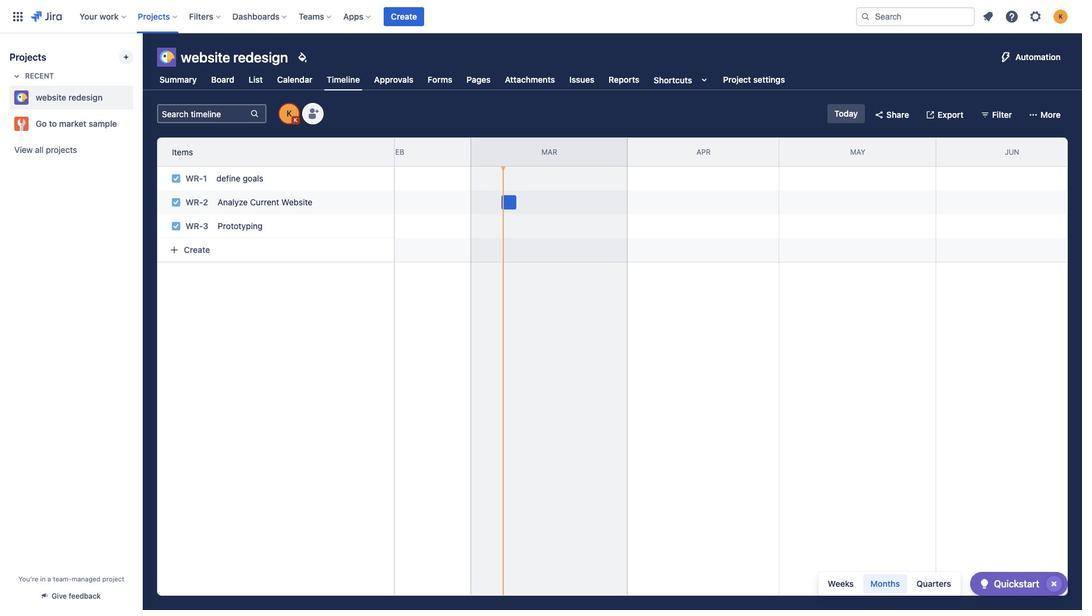 Task type: describe. For each thing, give the bounding box(es) containing it.
tab list containing timeline
[[150, 69, 795, 90]]

teams
[[299, 11, 324, 21]]

website redesign inside website redesign link
[[36, 92, 103, 102]]

issues
[[570, 74, 595, 85]]

project settings
[[724, 74, 785, 85]]

your work button
[[76, 7, 131, 26]]

task image
[[171, 198, 181, 207]]

feedback
[[69, 592, 101, 601]]

1 vertical spatial create button
[[158, 238, 394, 261]]

work
[[100, 11, 119, 21]]

projects
[[46, 145, 77, 155]]

primary element
[[7, 0, 847, 33]]

share button
[[870, 105, 917, 124]]

go
[[36, 118, 47, 129]]

row down prototyping
[[157, 238, 394, 262]]

approvals link
[[372, 69, 416, 90]]

settings image
[[1029, 9, 1043, 24]]

weeks
[[828, 579, 854, 589]]

teams button
[[295, 7, 336, 26]]

timeline grid
[[11, 137, 1083, 595]]

wr- for 2
[[186, 197, 203, 207]]

export
[[938, 110, 964, 120]]

filter button
[[976, 105, 1020, 124]]

0 vertical spatial website redesign
[[181, 49, 288, 65]]

issues link
[[567, 69, 597, 90]]

pages link
[[465, 69, 493, 90]]

banner containing your work
[[0, 0, 1083, 33]]

your
[[80, 11, 97, 21]]

forms
[[428, 74, 453, 85]]

define goals
[[217, 173, 264, 183]]

wr-1
[[186, 173, 207, 183]]

feb
[[391, 147, 404, 156]]

reports
[[609, 74, 640, 85]]

dashboards
[[233, 11, 280, 21]]

sample
[[89, 118, 117, 129]]

sidebar navigation image
[[130, 48, 156, 71]]

2 column header from the left
[[168, 138, 325, 166]]

more
[[1041, 110, 1061, 120]]

team-
[[53, 575, 72, 583]]

analyze
[[218, 197, 248, 207]]

board link
[[209, 69, 237, 90]]

automation
[[1016, 52, 1061, 62]]

filters
[[189, 11, 213, 21]]

view all projects link
[[10, 139, 133, 161]]

apr
[[697, 147, 711, 156]]

add to starred image for website redesign
[[130, 90, 144, 105]]

all
[[35, 145, 44, 155]]

set project background image
[[295, 50, 310, 64]]

items row group
[[157, 137, 394, 167]]

pages
[[467, 74, 491, 85]]

in
[[40, 575, 46, 583]]

quarters button
[[910, 574, 959, 593]]

automation button
[[995, 48, 1068, 67]]

check image
[[978, 577, 992, 591]]

reports link
[[607, 69, 642, 90]]

quarters
[[917, 579, 952, 589]]

dismiss quickstart image
[[1045, 574, 1064, 593]]

apps button
[[340, 7, 376, 26]]

1 horizontal spatial website
[[181, 49, 230, 65]]

you're
[[18, 575, 38, 583]]

your work
[[80, 11, 119, 21]]

summary link
[[157, 69, 199, 90]]

row containing wr-2
[[151, 187, 394, 214]]

website redesign link
[[10, 86, 129, 110]]

jun
[[1005, 147, 1020, 156]]

today
[[835, 108, 858, 118]]

view all projects
[[14, 145, 77, 155]]

3
[[203, 221, 208, 231]]

task image for wr-1
[[171, 174, 181, 183]]

website
[[282, 197, 313, 207]]

attachments link
[[503, 69, 558, 90]]

go to market sample
[[36, 118, 117, 129]]

row containing wr-3
[[151, 211, 394, 238]]

managed
[[72, 575, 100, 583]]

projects button
[[134, 7, 182, 26]]

help image
[[1005, 9, 1020, 24]]

wr-3 link
[[186, 221, 208, 231]]

summary
[[160, 74, 197, 85]]

board
[[211, 74, 234, 85]]

calendar
[[277, 74, 313, 85]]

collapse recent projects image
[[10, 69, 24, 83]]

give feedback
[[52, 592, 101, 601]]



Task type: locate. For each thing, give the bounding box(es) containing it.
2
[[203, 197, 208, 207]]

wr-3
[[186, 221, 208, 231]]

2 wr- from the top
[[186, 197, 203, 207]]

add people image
[[306, 107, 320, 121]]

0 horizontal spatial website redesign
[[36, 92, 103, 102]]

1 vertical spatial wr-
[[186, 197, 203, 207]]

1 vertical spatial projects
[[10, 52, 46, 62]]

export button
[[922, 105, 971, 124]]

1 horizontal spatial website redesign
[[181, 49, 288, 65]]

row down the goals
[[151, 187, 394, 214]]

1 horizontal spatial redesign
[[233, 49, 288, 65]]

appswitcher icon image
[[11, 9, 25, 24]]

wr- for 1
[[186, 173, 203, 183]]

redesign up go to market sample at the left top of the page
[[68, 92, 103, 102]]

1 wr- from the top
[[186, 173, 203, 183]]

projects inside dropdown button
[[138, 11, 170, 21]]

Search timeline text field
[[158, 105, 249, 122]]

wr-2 link
[[186, 197, 208, 207]]

1 vertical spatial website redesign
[[36, 92, 103, 102]]

0 horizontal spatial projects
[[10, 52, 46, 62]]

3 wr- from the top
[[186, 221, 203, 231]]

0 vertical spatial create
[[391, 11, 417, 21]]

analyze current website
[[218, 197, 313, 207]]

mar
[[542, 147, 558, 156]]

1 horizontal spatial create
[[391, 11, 417, 21]]

shortcuts button
[[652, 69, 714, 90]]

may
[[851, 147, 866, 156]]

1 vertical spatial add to starred image
[[130, 117, 144, 131]]

website redesign up board
[[181, 49, 288, 65]]

weeks button
[[821, 574, 861, 593]]

give
[[52, 592, 67, 601]]

website down recent
[[36, 92, 66, 102]]

task image left wr-1 "link"
[[171, 174, 181, 183]]

wr-2
[[186, 197, 208, 207]]

row group containing wr-1
[[151, 167, 394, 262]]

1 vertical spatial website
[[36, 92, 66, 102]]

wr- right task image
[[186, 197, 203, 207]]

wr-
[[186, 173, 203, 183], [186, 197, 203, 207], [186, 221, 203, 231]]

projects up recent
[[10, 52, 46, 62]]

task image for wr-3
[[171, 221, 181, 231]]

a
[[48, 575, 51, 583]]

1 vertical spatial task image
[[171, 221, 181, 231]]

calendar link
[[275, 69, 315, 90]]

approvals
[[374, 74, 414, 85]]

2 task image from the top
[[171, 221, 181, 231]]

create button
[[384, 7, 424, 26], [158, 238, 394, 261]]

attachments
[[505, 74, 555, 85]]

search image
[[861, 12, 871, 21]]

create button inside primary element
[[384, 7, 424, 26]]

dashboards button
[[229, 7, 292, 26]]

website redesign
[[181, 49, 288, 65], [36, 92, 103, 102]]

define
[[217, 173, 241, 183]]

redesign up list
[[233, 49, 288, 65]]

1 vertical spatial create
[[184, 245, 210, 255]]

0 horizontal spatial website
[[36, 92, 66, 102]]

0 vertical spatial projects
[[138, 11, 170, 21]]

wr- down wr-2
[[186, 221, 203, 231]]

2 vertical spatial wr-
[[186, 221, 203, 231]]

jira image
[[31, 9, 62, 24], [31, 9, 62, 24]]

0 vertical spatial create button
[[384, 7, 424, 26]]

shortcuts
[[654, 75, 693, 85]]

0 horizontal spatial redesign
[[68, 92, 103, 102]]

column header down go to market sample at the left top of the page
[[11, 138, 168, 166]]

0 vertical spatial website
[[181, 49, 230, 65]]

create
[[391, 11, 417, 21], [184, 245, 210, 255]]

2 add to starred image from the top
[[130, 117, 144, 131]]

tab list
[[150, 69, 795, 90]]

add to starred image for go to market sample
[[130, 117, 144, 131]]

quickstart
[[995, 579, 1040, 589]]

wr- for 3
[[186, 221, 203, 231]]

0 horizontal spatial create
[[184, 245, 210, 255]]

create right 'apps' popup button on the top of page
[[391, 11, 417, 21]]

automation image
[[999, 50, 1014, 64]]

row group
[[151, 167, 394, 262]]

website
[[181, 49, 230, 65], [36, 92, 66, 102]]

website inside website redesign link
[[36, 92, 66, 102]]

website redesign up market
[[36, 92, 103, 102]]

quickstart button
[[971, 572, 1068, 596]]

months
[[871, 579, 901, 589]]

list link
[[246, 69, 265, 90]]

project settings link
[[721, 69, 788, 90]]

create button down prototyping
[[158, 238, 394, 261]]

create button right 'apps' popup button on the top of page
[[384, 7, 424, 26]]

you're in a team-managed project
[[18, 575, 124, 583]]

1 add to starred image from the top
[[130, 90, 144, 105]]

items
[[172, 147, 193, 157]]

create down wr-3
[[184, 245, 210, 255]]

your profile and settings image
[[1054, 9, 1068, 24]]

more button
[[1025, 105, 1068, 124]]

column header
[[11, 138, 168, 166], [168, 138, 325, 166]]

0 vertical spatial redesign
[[233, 49, 288, 65]]

prototyping
[[218, 221, 263, 231]]

market
[[59, 118, 87, 129]]

projects right work
[[138, 11, 170, 21]]

add to starred image
[[130, 90, 144, 105], [130, 117, 144, 131]]

create inside primary element
[[391, 11, 417, 21]]

1 task image from the top
[[171, 174, 181, 183]]

task image inside row
[[171, 221, 181, 231]]

wr-1 link
[[186, 173, 207, 183]]

apps
[[343, 11, 364, 21]]

share
[[887, 110, 910, 120]]

give feedback button
[[35, 586, 108, 606]]

wr- up wr-2
[[186, 173, 203, 183]]

redesign
[[233, 49, 288, 65], [68, 92, 103, 102]]

current
[[250, 197, 279, 207]]

row
[[151, 187, 394, 214], [151, 211, 394, 238], [157, 238, 394, 262]]

1 horizontal spatial projects
[[138, 11, 170, 21]]

1
[[203, 173, 207, 183]]

0 vertical spatial add to starred image
[[130, 90, 144, 105]]

go to market sample link
[[10, 112, 129, 136]]

settings
[[754, 74, 785, 85]]

1 column header from the left
[[11, 138, 168, 166]]

forms link
[[426, 69, 455, 90]]

add to starred image down sidebar navigation icon
[[130, 90, 144, 105]]

today button
[[828, 104, 866, 123]]

timeline
[[327, 74, 360, 84]]

row down analyze current website
[[151, 211, 394, 238]]

recent
[[25, 71, 54, 80]]

filter
[[993, 110, 1013, 120]]

0 vertical spatial task image
[[171, 174, 181, 183]]

column header up the define goals
[[168, 138, 325, 166]]

website up board
[[181, 49, 230, 65]]

banner
[[0, 0, 1083, 33]]

notifications image
[[982, 9, 996, 24]]

group containing weeks
[[821, 574, 959, 593]]

months button
[[864, 574, 908, 593]]

task image
[[171, 174, 181, 183], [171, 221, 181, 231]]

projects
[[138, 11, 170, 21], [10, 52, 46, 62]]

list
[[249, 74, 263, 85]]

0 vertical spatial wr-
[[186, 173, 203, 183]]

add to starred image right sample
[[130, 117, 144, 131]]

1 vertical spatial redesign
[[68, 92, 103, 102]]

view
[[14, 145, 33, 155]]

to
[[49, 118, 57, 129]]

group
[[821, 574, 959, 593]]

create project image
[[121, 52, 131, 62]]

task image left wr-3
[[171, 221, 181, 231]]

goals
[[243, 173, 264, 183]]

filters button
[[186, 7, 225, 26]]

Search field
[[857, 7, 976, 26]]

project
[[724, 74, 752, 85]]



Task type: vqa. For each thing, say whether or not it's contained in the screenshot.
diagram
no



